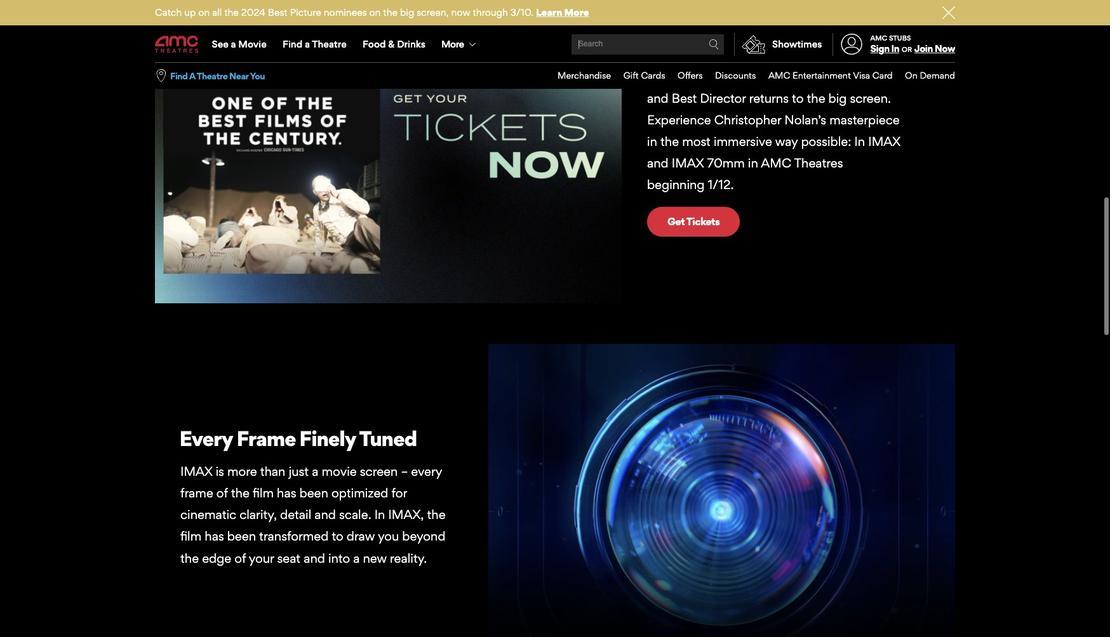 Task type: vqa. For each thing, say whether or not it's contained in the screenshot.
The "Standard"
no



Task type: locate. For each thing, give the bounding box(es) containing it.
0 horizontal spatial best
[[268, 6, 288, 18]]

a right "see"
[[231, 38, 236, 50]]

imax,
[[388, 508, 424, 523]]

the left the edge
[[180, 551, 199, 566]]

1 horizontal spatial on
[[369, 6, 381, 18]]

0 vertical spatial find
[[283, 38, 303, 50]]

menu containing merchandise
[[545, 63, 956, 89]]

catch up on all the 2024 best picture nominees on the big screen, now through 3/10. learn more
[[155, 6, 589, 18]]

showtimes link
[[734, 33, 822, 56]]

film
[[253, 486, 274, 501], [180, 529, 202, 545]]

1 vertical spatial menu
[[545, 63, 956, 89]]

theatre right a
[[197, 70, 228, 81]]

amc up returns
[[769, 70, 791, 81]]

in
[[647, 134, 658, 149], [748, 156, 759, 171]]

imax down the masterpiece
[[869, 134, 901, 149]]

1 vertical spatial theatre
[[197, 70, 228, 81]]

on
[[198, 6, 210, 18], [369, 6, 381, 18]]

best left visa
[[815, 69, 841, 84]]

optimized
[[332, 486, 388, 501]]

picture inside the golden globe winner for best picture and best director returns to the big screen. experience christopher nolan's masterpiece in the most immersive way possible: in imax and imax 70mm in amc theatres beginning 1/12.
[[844, 69, 884, 84]]

a
[[189, 70, 195, 81]]

0 vertical spatial been
[[300, 486, 328, 501]]

showtimes
[[773, 38, 822, 50]]

get tickets link
[[647, 207, 740, 237]]

immersive
[[714, 134, 772, 149]]

2 horizontal spatial in
[[892, 43, 900, 55]]

the down entertainment
[[807, 91, 826, 106]]

beyond
[[402, 529, 446, 545]]

masterpiece
[[830, 112, 900, 128]]

1/12.
[[708, 177, 734, 193]]

1 vertical spatial best
[[815, 69, 841, 84]]

frame
[[237, 426, 296, 452]]

food & drinks
[[363, 38, 426, 50]]

see
[[212, 38, 229, 50]]

has up the edge
[[205, 529, 224, 545]]

sign in button
[[871, 43, 900, 55]]

film up "clarity,"
[[253, 486, 274, 501]]

1 horizontal spatial has
[[277, 486, 296, 501]]

0 vertical spatial best
[[268, 6, 288, 18]]

2 horizontal spatial to
[[792, 91, 804, 106]]

0 horizontal spatial find
[[170, 70, 188, 81]]

of left your
[[235, 551, 246, 566]]

in
[[892, 43, 900, 55], [855, 134, 865, 149], [375, 508, 385, 523]]

imax up offers
[[670, 31, 724, 56]]

find left a
[[170, 70, 188, 81]]

1 vertical spatial for
[[392, 486, 407, 501]]

to
[[646, 31, 666, 56], [792, 91, 804, 106], [332, 529, 344, 545]]

picture up screen.
[[844, 69, 884, 84]]

2 vertical spatial amc
[[761, 156, 792, 171]]

1 horizontal spatial for
[[797, 69, 812, 84]]

clarity,
[[240, 508, 277, 523]]

0 horizontal spatial in
[[647, 134, 658, 149]]

0 horizontal spatial on
[[198, 6, 210, 18]]

1 horizontal spatial theatre
[[312, 38, 347, 50]]

find right movie
[[283, 38, 303, 50]]

1 vertical spatial big
[[829, 91, 847, 106]]

menu containing more
[[155, 27, 956, 62]]

for down –
[[392, 486, 407, 501]]

the golden globe winner for best picture and best director returns to the big screen. experience christopher nolan's masterpiece in the most immersive way possible: in imax and imax 70mm in amc theatres beginning 1/12.
[[647, 69, 901, 193]]

sign
[[871, 43, 890, 55]]

amc inside amc stubs sign in or join now
[[871, 34, 888, 42]]

and left into
[[304, 551, 325, 566]]

has up detail
[[277, 486, 296, 501]]

to up into
[[332, 529, 344, 545]]

screen,
[[417, 6, 449, 18]]

you
[[378, 529, 399, 545]]

a
[[231, 38, 236, 50], [305, 38, 310, 50], [312, 464, 319, 480], [353, 551, 360, 566]]

1 horizontal spatial big
[[829, 91, 847, 106]]

0 vertical spatial in
[[892, 43, 900, 55]]

1 vertical spatial to
[[792, 91, 804, 106]]

more inside more button
[[442, 38, 464, 50]]

of down is
[[217, 486, 228, 501]]

and right detail
[[315, 508, 336, 523]]

picture up find a theatre
[[290, 6, 321, 18]]

1 horizontal spatial film
[[253, 486, 274, 501]]

now
[[935, 43, 956, 55]]

has
[[277, 486, 296, 501], [205, 529, 224, 545]]

1 horizontal spatial best
[[672, 91, 697, 106]]

2 vertical spatial to
[[332, 529, 344, 545]]

0 vertical spatial film
[[253, 486, 274, 501]]

big left "screen,"
[[400, 6, 414, 18]]

in up you
[[375, 508, 385, 523]]

been down "clarity,"
[[227, 529, 256, 545]]

2 vertical spatial in
[[375, 508, 385, 523]]

theatre for a
[[312, 38, 347, 50]]

1 vertical spatial film
[[180, 529, 202, 545]]

in left "or"
[[892, 43, 900, 55]]

get tickets
[[668, 216, 720, 228]]

0 vertical spatial theatre
[[312, 38, 347, 50]]

to inside "oppenheimer returns to imax"
[[646, 31, 666, 56]]

1 vertical spatial picture
[[844, 69, 884, 84]]

user profile image
[[834, 34, 870, 55]]

every
[[179, 426, 233, 452]]

showtimes image
[[735, 33, 773, 56]]

beginning
[[647, 177, 705, 193]]

get
[[668, 216, 685, 228]]

movie
[[238, 38, 267, 50]]

0 horizontal spatial picture
[[290, 6, 321, 18]]

director
[[700, 91, 746, 106]]

0 horizontal spatial of
[[217, 486, 228, 501]]

detail
[[280, 508, 311, 523]]

theatre inside menu
[[312, 38, 347, 50]]

70mm
[[707, 156, 745, 171]]

to up nolan's
[[792, 91, 804, 106]]

theatre down nominees
[[312, 38, 347, 50]]

to up cards
[[646, 31, 666, 56]]

more down now
[[442, 38, 464, 50]]

0 vertical spatial for
[[797, 69, 812, 84]]

best
[[268, 6, 288, 18], [815, 69, 841, 84], [672, 91, 697, 106]]

menu
[[155, 27, 956, 62], [545, 63, 956, 89]]

0 horizontal spatial for
[[392, 486, 407, 501]]

1 horizontal spatial find
[[283, 38, 303, 50]]

1 horizontal spatial picture
[[844, 69, 884, 84]]

best down offers link
[[672, 91, 697, 106]]

than
[[260, 464, 286, 480]]

2 vertical spatial best
[[672, 91, 697, 106]]

all
[[212, 6, 222, 18]]

theatre
[[312, 38, 347, 50], [197, 70, 228, 81]]

find
[[283, 38, 303, 50], [170, 70, 188, 81]]

menu up returns
[[545, 63, 956, 89]]

1 on from the left
[[198, 6, 210, 18]]

–
[[401, 464, 408, 480]]

1 horizontal spatial in
[[855, 134, 865, 149]]

more right "learn"
[[565, 6, 589, 18]]

imax up frame
[[180, 464, 213, 480]]

0 vertical spatial to
[[646, 31, 666, 56]]

1 horizontal spatial to
[[646, 31, 666, 56]]

globe
[[717, 69, 752, 84]]

0 horizontal spatial more
[[442, 38, 464, 50]]

0 horizontal spatial has
[[205, 529, 224, 545]]

menu down "learn"
[[155, 27, 956, 62]]

find inside the find a theatre link
[[283, 38, 303, 50]]

on left all
[[198, 6, 210, 18]]

0 horizontal spatial theatre
[[197, 70, 228, 81]]

amc stubs sign in or join now
[[871, 34, 956, 55]]

the down more on the bottom left of page
[[231, 486, 250, 501]]

of
[[217, 486, 228, 501], [235, 551, 246, 566]]

in down the masterpiece
[[855, 134, 865, 149]]

amc up sign
[[871, 34, 888, 42]]

for inside imax is more than just a movie screen – every frame of the film has been optimized for cinematic clarity, detail and scale. in imax, the film has been transformed to draw you beyond the edge of your seat and into a new reality.
[[392, 486, 407, 501]]

1 vertical spatial been
[[227, 529, 256, 545]]

1 vertical spatial more
[[442, 38, 464, 50]]

in inside the golden globe winner for best picture and best director returns to the big screen. experience christopher nolan's masterpiece in the most immersive way possible: in imax and imax 70mm in amc theatres beginning 1/12.
[[855, 134, 865, 149]]

a right just
[[312, 464, 319, 480]]

cards
[[641, 70, 666, 81]]

screen
[[360, 464, 398, 480]]

0 vertical spatial big
[[400, 6, 414, 18]]

1 vertical spatial of
[[235, 551, 246, 566]]

gift cards
[[624, 70, 666, 81]]

new
[[363, 551, 387, 566]]

for right winner
[[797, 69, 812, 84]]

cinematic
[[180, 508, 236, 523]]

and
[[647, 91, 669, 106], [647, 156, 669, 171], [315, 508, 336, 523], [304, 551, 325, 566]]

1 vertical spatial amc
[[769, 70, 791, 81]]

golden
[[672, 69, 714, 84]]

find a theatre link
[[275, 27, 355, 62]]

film down cinematic
[[180, 529, 202, 545]]

in down experience
[[647, 134, 658, 149]]

best right the 2024
[[268, 6, 288, 18]]

in inside amc stubs sign in or join now
[[892, 43, 900, 55]]

find inside find a theatre near you button
[[170, 70, 188, 81]]

discounts
[[715, 70, 756, 81]]

the
[[224, 6, 239, 18], [383, 6, 398, 18], [807, 91, 826, 106], [661, 134, 679, 149], [231, 486, 250, 501], [427, 508, 446, 523], [180, 551, 199, 566]]

1 horizontal spatial more
[[565, 6, 589, 18]]

0 horizontal spatial to
[[332, 529, 344, 545]]

returns
[[779, 7, 851, 33]]

big
[[400, 6, 414, 18], [829, 91, 847, 106]]

0 horizontal spatial been
[[227, 529, 256, 545]]

find for find a theatre
[[283, 38, 303, 50]]

and up "beginning"
[[647, 156, 669, 171]]

0 vertical spatial menu
[[155, 27, 956, 62]]

amc down way
[[761, 156, 792, 171]]

the down experience
[[661, 134, 679, 149]]

0 vertical spatial amc
[[871, 34, 888, 42]]

frame
[[180, 486, 213, 501]]

picture
[[290, 6, 321, 18], [844, 69, 884, 84]]

been down just
[[300, 486, 328, 501]]

1 vertical spatial find
[[170, 70, 188, 81]]

0 horizontal spatial in
[[375, 508, 385, 523]]

1 horizontal spatial in
[[748, 156, 759, 171]]

&
[[388, 38, 395, 50]]

been
[[300, 486, 328, 501], [227, 529, 256, 545]]

1 vertical spatial in
[[855, 134, 865, 149]]

and down the
[[647, 91, 669, 106]]

in down the immersive
[[748, 156, 759, 171]]

on
[[905, 70, 918, 81]]

big down the amc entertainment visa card
[[829, 91, 847, 106]]

merchandise link
[[545, 63, 611, 89]]

on right nominees
[[369, 6, 381, 18]]

theatre inside button
[[197, 70, 228, 81]]

0 vertical spatial picture
[[290, 6, 321, 18]]

amc logo image
[[155, 36, 199, 53], [155, 36, 199, 53]]

1 vertical spatial in
[[748, 156, 759, 171]]



Task type: describe. For each thing, give the bounding box(es) containing it.
2 on from the left
[[369, 6, 381, 18]]

discounts link
[[703, 63, 756, 89]]

see a movie
[[212, 38, 267, 50]]

visa
[[853, 70, 871, 81]]

transformed
[[259, 529, 329, 545]]

1 horizontal spatial been
[[300, 486, 328, 501]]

most
[[682, 134, 711, 149]]

finely
[[299, 426, 356, 452]]

a right movie
[[305, 38, 310, 50]]

0 horizontal spatial film
[[180, 529, 202, 545]]

the up &
[[383, 6, 398, 18]]

draw
[[347, 529, 375, 545]]

experience
[[647, 112, 711, 128]]

every
[[411, 464, 442, 480]]

imax inside "oppenheimer returns to imax"
[[670, 31, 724, 56]]

amc entertainment visa card link
[[756, 63, 893, 89]]

demand
[[920, 70, 956, 81]]

join now button
[[915, 43, 956, 55]]

amc for visa
[[769, 70, 791, 81]]

big inside the golden globe winner for best picture and best director returns to the big screen. experience christopher nolan's masterpiece in the most immersive way possible: in imax and imax 70mm in amc theatres beginning 1/12.
[[829, 91, 847, 106]]

up
[[184, 6, 196, 18]]

amc entertainment visa card
[[769, 70, 893, 81]]

a right into
[[353, 551, 360, 566]]

into
[[328, 551, 350, 566]]

on demand
[[905, 70, 956, 81]]

merchandise
[[558, 70, 611, 81]]

the up beyond
[[427, 508, 446, 523]]

every frame finely tuned
[[179, 426, 417, 452]]

find a theatre near you button
[[170, 70, 265, 82]]

see a movie link
[[204, 27, 275, 62]]

imax is more than just a movie screen – every frame of the film has been optimized for cinematic clarity, detail and scale. in imax, the film has been transformed to draw you beyond the edge of your seat and into a new reality.
[[180, 464, 446, 566]]

to inside imax is more than just a movie screen – every frame of the film has been optimized for cinematic clarity, detail and scale. in imax, the film has been transformed to draw you beyond the edge of your seat and into a new reality.
[[332, 529, 344, 545]]

2024
[[241, 6, 265, 18]]

the
[[647, 69, 669, 84]]

catch
[[155, 6, 182, 18]]

gift
[[624, 70, 639, 81]]

a inside "link"
[[231, 38, 236, 50]]

1 vertical spatial has
[[205, 529, 224, 545]]

screen.
[[850, 91, 891, 106]]

imax down most
[[672, 156, 704, 171]]

more
[[227, 464, 257, 480]]

oppenheimer returns to imax
[[646, 7, 851, 56]]

drinks
[[397, 38, 426, 50]]

card
[[873, 70, 893, 81]]

3/10.
[[511, 6, 534, 18]]

just
[[289, 464, 309, 480]]

reality.
[[390, 551, 427, 566]]

your
[[249, 551, 274, 566]]

on demand link
[[893, 63, 956, 89]]

more button
[[434, 27, 487, 62]]

to inside the golden globe winner for best picture and best director returns to the big screen. experience christopher nolan's masterpiece in the most immersive way possible: in imax and imax 70mm in amc theatres beginning 1/12.
[[792, 91, 804, 106]]

sign in or join amc stubs element
[[833, 27, 956, 62]]

stubs
[[889, 34, 911, 42]]

imax inside imax is more than just a movie screen – every frame of the film has been optimized for cinematic clarity, detail and scale. in imax, the film has been transformed to draw you beyond the edge of your seat and into a new reality.
[[180, 464, 213, 480]]

entertainment
[[793, 70, 851, 81]]

1 horizontal spatial of
[[235, 551, 246, 566]]

learn more link
[[536, 6, 589, 18]]

find a theatre
[[283, 38, 347, 50]]

learn
[[536, 6, 562, 18]]

amc for sign
[[871, 34, 888, 42]]

nominees
[[324, 6, 367, 18]]

2 horizontal spatial best
[[815, 69, 841, 84]]

awe-inspiring images image
[[489, 344, 956, 638]]

returns
[[749, 91, 789, 106]]

or
[[902, 45, 912, 54]]

through
[[473, 6, 508, 18]]

submit search icon image
[[709, 39, 719, 50]]

0 vertical spatial more
[[565, 6, 589, 18]]

find a theatre near you
[[170, 70, 265, 81]]

oppenheimer imax image
[[155, 0, 622, 304]]

for inside the golden globe winner for best picture and best director returns to the big screen. experience christopher nolan's masterpiece in the most immersive way possible: in imax and imax 70mm in amc theatres beginning 1/12.
[[797, 69, 812, 84]]

the right all
[[224, 6, 239, 18]]

winner
[[755, 69, 794, 84]]

0 vertical spatial of
[[217, 486, 228, 501]]

offers
[[678, 70, 703, 81]]

0 horizontal spatial big
[[400, 6, 414, 18]]

theatre for a
[[197, 70, 228, 81]]

in inside imax is more than just a movie screen – every frame of the film has been optimized for cinematic clarity, detail and scale. in imax, the film has been transformed to draw you beyond the edge of your seat and into a new reality.
[[375, 508, 385, 523]]

near
[[229, 70, 249, 81]]

is
[[216, 464, 224, 480]]

movie
[[322, 464, 357, 480]]

edge
[[202, 551, 231, 566]]

join
[[915, 43, 933, 55]]

way
[[776, 134, 798, 149]]

find for find a theatre near you
[[170, 70, 188, 81]]

tuned
[[359, 426, 417, 452]]

cookie consent banner dialog
[[0, 604, 1111, 638]]

amc inside the golden globe winner for best picture and best director returns to the big screen. experience christopher nolan's masterpiece in the most immersive way possible: in imax and imax 70mm in amc theatres beginning 1/12.
[[761, 156, 792, 171]]

offers link
[[666, 63, 703, 89]]

possible:
[[801, 134, 852, 149]]

oppenheimer
[[646, 7, 775, 33]]

you
[[250, 70, 265, 81]]

search the AMC website text field
[[577, 40, 709, 49]]

scale.
[[339, 508, 371, 523]]

nolan's
[[785, 112, 827, 128]]

tickets
[[687, 216, 720, 228]]

now
[[451, 6, 471, 18]]

0 vertical spatial has
[[277, 486, 296, 501]]

theatres
[[794, 156, 843, 171]]

0 vertical spatial in
[[647, 134, 658, 149]]



